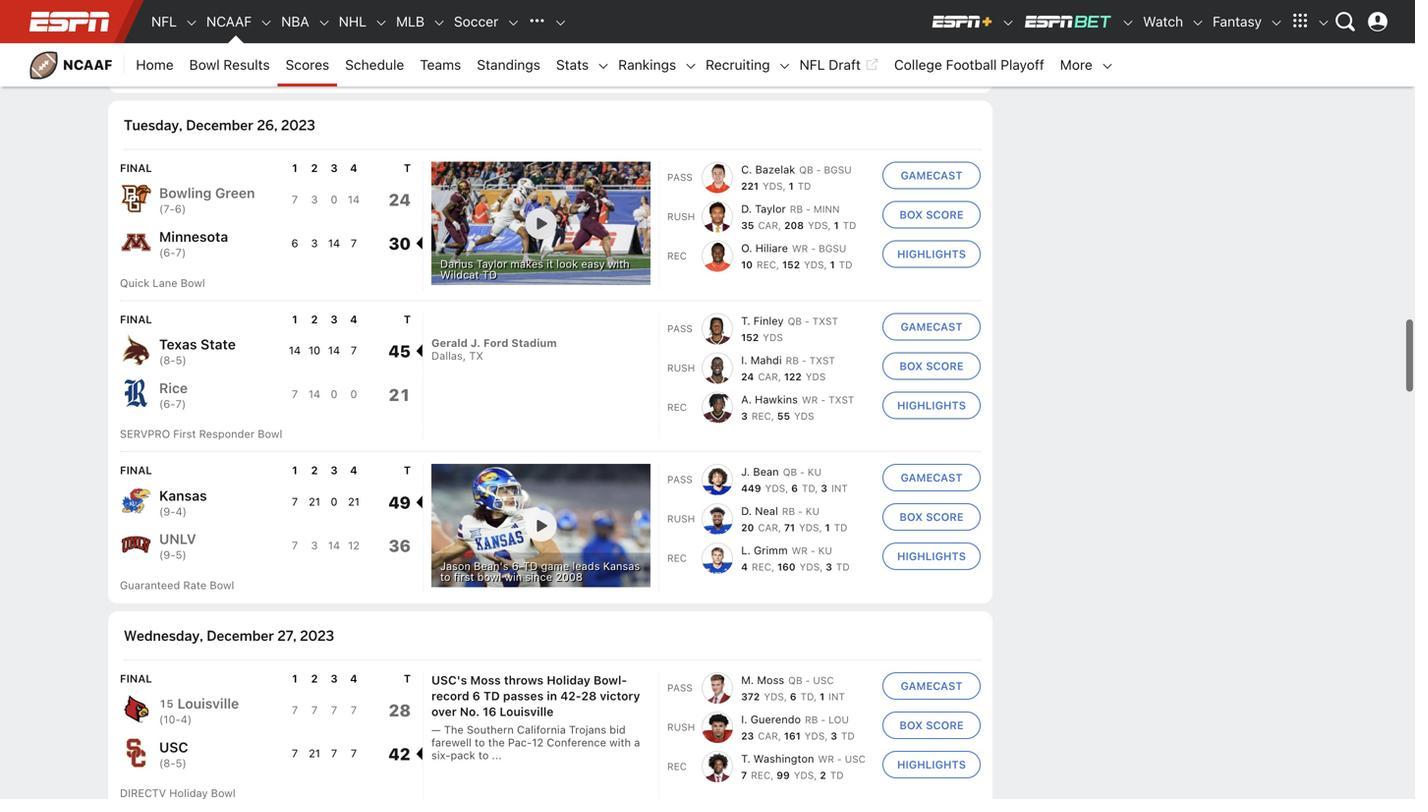 Task type: locate. For each thing, give the bounding box(es) containing it.
td down "lou"
[[841, 730, 855, 742]]

3 inside i. guerendo rb - lou 23 car 161 yds 3 td
[[831, 730, 837, 742]]

1 vertical spatial int
[[829, 691, 845, 702]]

( inside rice ( 6-7 )
[[159, 398, 163, 410]]

0 vertical spatial kansas
[[159, 487, 207, 504]]

1 horizontal spatial nfl
[[800, 57, 825, 73]]

rec left '99'
[[751, 770, 771, 781]]

6 inside the j. bean qb - ku 449 yds 6 td 3 int
[[791, 483, 798, 494]]

1 vertical spatial kansas
[[603, 560, 640, 573]]

list containing t. finley
[[667, 313, 875, 423]]

) down texas
[[182, 354, 187, 367]]

372
[[741, 691, 760, 702]]

espn bet image
[[1024, 14, 1114, 29]]

0 vertical spatial 7-
[[163, 38, 175, 51]]

int up "lou"
[[829, 691, 845, 702]]

7- down bowling on the top left of the page
[[163, 203, 175, 216]]

more sports image
[[554, 16, 567, 30]]

espn+ image
[[931, 14, 994, 29]]

4 final from the top
[[120, 672, 152, 685]]

with inside darius taylor makes it look easy with wildcat td
[[608, 258, 630, 270]]

1 t from the top
[[404, 162, 411, 175]]

td right 208
[[843, 220, 857, 231]]

nba image
[[317, 16, 331, 30]]

finley
[[754, 314, 784, 327]]

1 d. from the top
[[741, 203, 752, 215]]

december left 26,
[[186, 117, 254, 134]]

1 vertical spatial 24
[[741, 371, 754, 382]]

list containing j. bean
[[667, 464, 875, 574]]

stats link
[[548, 43, 597, 87]]

taylor inside darius taylor makes it look easy with wildcat td
[[476, 258, 507, 270]]

1 inside the m. moss qb - usc 372 yds 6 td 1 int
[[820, 691, 825, 702]]

yds down s. pinckney wr - ccu
[[799, 51, 820, 62]]

1 vertical spatial state
[[201, 336, 236, 352]]

2 vertical spatial 5
[[176, 757, 182, 770]]

no.
[[460, 705, 480, 719]]

bowl right lane
[[181, 277, 205, 289]]

3 box score link from the top
[[883, 503, 981, 531]]

gamecast link for 28
[[883, 672, 981, 700]]

yds inside d. neal rb - ku 20 car 71 yds 1 td
[[799, 522, 819, 533]]

27,
[[278, 627, 297, 645]]

6 ( from the top
[[159, 505, 163, 518]]

- for taylor
[[806, 204, 811, 215]]

1 i. from the top
[[741, 354, 748, 367]]

bgsu inside c. bazelak qb - bgsu 221 yds 1 td
[[824, 164, 852, 176]]

pass for 28
[[667, 682, 693, 693]]

0 horizontal spatial 24
[[389, 190, 411, 210]]

1 vertical spatial taylor
[[476, 258, 507, 270]]

2023 for wednesday, december 27, 2023
[[300, 627, 334, 645]]

t. left finley
[[741, 314, 751, 327]]

0 vertical spatial 5
[[176, 354, 182, 367]]

final down quick
[[120, 313, 152, 326]]

35
[[741, 220, 754, 231]]

box for 45
[[900, 360, 923, 372]]

12 left "conference"
[[532, 736, 544, 749]]

rb for 24
[[790, 204, 803, 215]]

2 t. from the top
[[741, 752, 751, 765]]

td inside c. bazelak qb - bgsu 221 yds 1 td
[[798, 180, 811, 192]]

taylor right the darius
[[476, 258, 507, 270]]

2 vertical spatial txst
[[829, 394, 855, 405]]

highlights link for 28
[[883, 751, 981, 778]]

rb
[[790, 204, 803, 215], [786, 355, 799, 366], [782, 506, 795, 517], [805, 714, 818, 725]]

pass left t. finley image
[[667, 323, 693, 334]]

0 horizontal spatial louisville
[[178, 696, 239, 712]]

( inside 15 louisville ( 10-4 )
[[159, 713, 163, 726]]

3 gamecast link from the top
[[883, 464, 981, 492]]

txst inside i. mahdi rb - txst 24 car 122 yds
[[810, 355, 835, 366]]

score for 45
[[926, 360, 964, 372]]

car inside d. taylor rb - minn 35 car 208 yds 1 td
[[758, 220, 779, 231]]

- left minn
[[806, 204, 811, 215]]

2 5 from the top
[[176, 549, 182, 562]]

txst for mahdi
[[810, 355, 835, 366]]

rush left d. taylor 'icon'
[[667, 211, 695, 222]]

m.
[[741, 674, 754, 687]]

0 horizontal spatial ncaaf
[[63, 57, 112, 73]]

122
[[784, 371, 802, 382]]

4 box score from the top
[[900, 719, 964, 732]]

0 horizontal spatial 12
[[348, 539, 360, 552]]

1 7- from the top
[[163, 38, 175, 51]]

3 highlights link from the top
[[883, 392, 981, 419]]

ku for neal
[[806, 506, 820, 517]]

) inside san josé state ( 7-6 )
[[182, 38, 186, 51]]

easypost hawaiʻi bowl
[[120, 68, 234, 81]]

box score for 28
[[900, 719, 964, 732]]

wr up 160
[[792, 545, 808, 557]]

0 vertical spatial 6-
[[163, 246, 176, 259]]

3 list from the top
[[667, 464, 875, 574]]

int
[[832, 483, 848, 494], [829, 691, 845, 702]]

pass left j. bean icon
[[667, 474, 693, 485]]

guaranteed
[[120, 579, 180, 592]]

3 rush from the top
[[667, 513, 695, 525]]

8 ( from the top
[[159, 713, 163, 726]]

yds down bazelak
[[763, 180, 783, 192]]

bowl right rate
[[210, 579, 234, 592]]

ku down the j. bean qb - ku 449 yds 6 td 3 int
[[806, 506, 820, 517]]

yds inside i. guerendo rb - lou 23 car 161 yds 3 td
[[805, 730, 825, 742]]

final down tuesday,
[[120, 162, 152, 175]]

- inside t. washington wr - usc 7 rec 99 yds 2 td
[[837, 753, 842, 765]]

4 box from the top
[[900, 719, 923, 732]]

c. bazelak qb - bgsu 221 yds 1 td
[[741, 163, 852, 192]]

- up minn
[[817, 164, 821, 176]]

usc for t. washington
[[845, 753, 866, 765]]

0 horizontal spatial usc
[[159, 739, 188, 755]]

1 t. from the top
[[741, 314, 751, 327]]

gamecast link for 49
[[883, 464, 981, 492]]

external link image
[[865, 53, 879, 77]]

3 gamecast from the top
[[901, 471, 963, 484]]

1 vertical spatial december
[[207, 627, 274, 645]]

neal
[[755, 505, 778, 518]]

pack
[[451, 749, 475, 762]]

1 box score from the top
[[900, 208, 964, 221]]

( down san
[[159, 38, 163, 51]]

rb up 122
[[786, 355, 799, 366]]

1 9- from the top
[[163, 505, 176, 518]]

1 vertical spatial 10
[[309, 344, 321, 357]]

1 rush from the top
[[667, 211, 695, 222]]

int up d. neal rb - ku 20 car 71 yds 1 td
[[832, 483, 848, 494]]

0 vertical spatial 152
[[782, 259, 800, 270]]

1 vertical spatial 7-
[[163, 203, 175, 216]]

usc's moss throws holiday bowl- record 6 td passes in 42-28 victory over no. 16 louisville — the southern california trojans bid farewell to the pac-12 conference with a six-pack to ...
[[432, 673, 640, 762]]

hiliare
[[756, 242, 788, 255]]

moss inside the m. moss qb - usc 372 yds 6 td 1 int
[[757, 674, 785, 687]]

1 vertical spatial 12
[[532, 736, 544, 749]]

1 score from the top
[[926, 208, 964, 221]]

) right 10-
[[188, 713, 192, 726]]

- inside o. hiliare wr - bgsu 10 rec 152 yds 1 td
[[811, 243, 816, 254]]

1 vertical spatial d.
[[741, 505, 752, 518]]

) down san
[[182, 38, 186, 51]]

t. down the 23
[[741, 752, 751, 765]]

- inside i. guerendo rb - lou 23 car 161 yds 3 td
[[821, 714, 826, 725]]

yds inside l. grimm wr - ku 4 rec 160 yds 3 td
[[800, 561, 820, 573]]

4 box score link from the top
[[883, 712, 981, 739]]

wr
[[805, 35, 821, 46], [792, 243, 808, 254], [802, 394, 818, 405], [792, 545, 808, 557], [818, 753, 835, 765]]

texas state ( 8-5 )
[[159, 336, 236, 367]]

) down the rice
[[182, 398, 186, 410]]

4 inside kansas ( 9-4 )
[[176, 505, 183, 518]]

s. pinckney image
[[702, 32, 733, 64]]

rb inside i. mahdi rb - txst 24 car 122 yds
[[786, 355, 799, 366]]

( inside 'texas state ( 8-5 )'
[[159, 354, 163, 367]]

conference
[[547, 736, 606, 749]]

0 vertical spatial i.
[[741, 354, 748, 367]]

0 vertical spatial ku
[[808, 467, 822, 478]]

j. up the 449
[[741, 466, 750, 478]]

9- up unlv
[[163, 505, 176, 518]]

- inside t. finley qb - txst 152 yds
[[805, 315, 810, 327]]

bean's
[[474, 560, 509, 573]]

qb right bazelak
[[799, 164, 814, 176]]

m. moss image
[[702, 672, 733, 704]]

1 vertical spatial with
[[610, 736, 631, 749]]

1 vertical spatial 2023
[[300, 627, 334, 645]]

c. bazelak image
[[702, 162, 733, 193]]

5 down unlv
[[176, 549, 182, 562]]

taylor for 208
[[755, 203, 786, 215]]

yds inside t. washington wr - usc 7 rec 99 yds 2 td
[[794, 770, 814, 781]]

2 final from the top
[[120, 313, 152, 326]]

6- inside rice ( 6-7 )
[[163, 398, 176, 410]]

d. up 20
[[741, 505, 752, 518]]

yds inside the m. moss qb - usc 372 yds 6 td 1 int
[[764, 691, 784, 702]]

wednesday,
[[124, 627, 203, 645]]

d. neal image
[[702, 503, 733, 535]]

1 5 from the top
[[176, 354, 182, 367]]

4 gamecast link from the top
[[883, 672, 981, 700]]

2 gamecast link from the top
[[883, 313, 981, 340]]

to left first
[[440, 571, 451, 584]]

3 t from the top
[[404, 464, 411, 477]]

to inside jason bean's 6-td game leads kansas to first bowl win since 2008
[[440, 571, 451, 584]]

usc ( 8-5 )
[[159, 739, 188, 770]]

1 vertical spatial i.
[[741, 713, 748, 726]]

bowling
[[159, 185, 212, 201]]

with right "easy"
[[608, 258, 630, 270]]

ncaaf image
[[260, 16, 273, 30]]

2 t from the top
[[404, 313, 411, 326]]

d.
[[741, 203, 752, 215], [741, 505, 752, 518]]

2 car from the top
[[758, 371, 778, 382]]

0 vertical spatial state
[[223, 20, 258, 37]]

4 gamecast from the top
[[901, 680, 963, 692]]

box for 28
[[900, 719, 923, 732]]

0 vertical spatial 9-
[[163, 505, 176, 518]]

t.
[[741, 314, 751, 327], [741, 752, 751, 765]]

0 vertical spatial 8-
[[163, 354, 176, 367]]

i. inside i. mahdi rb - txst 24 car 122 yds
[[741, 354, 748, 367]]

taylor inside d. taylor rb - minn 35 car 208 yds 1 td
[[755, 203, 786, 215]]

rec
[[667, 42, 687, 53], [752, 51, 772, 62], [667, 250, 687, 262], [757, 259, 777, 270], [667, 401, 687, 413], [752, 410, 771, 422], [667, 553, 687, 564], [752, 561, 772, 573], [667, 761, 687, 772], [751, 770, 771, 781]]

0 horizontal spatial nfl
[[151, 13, 177, 29]]

- inside d. taylor rb - minn 35 car 208 yds 1 td
[[806, 204, 811, 215]]

yds down bean
[[765, 483, 786, 494]]

1 horizontal spatial kansas
[[603, 560, 640, 573]]

txst down i. mahdi rb - txst 24 car 122 yds at the right top of page
[[829, 394, 855, 405]]

1 horizontal spatial 152
[[782, 259, 800, 270]]

( down the rice
[[159, 398, 163, 410]]

6 inside the usc's moss throws holiday bowl- record 6 td passes in 42-28 victory over no. 16 louisville — the southern california trojans bid farewell to the pac-12 conference with a six-pack to ...
[[473, 689, 481, 703]]

0 vertical spatial 2023
[[281, 117, 315, 134]]

taylor up 208
[[755, 203, 786, 215]]

yds up guerendo
[[764, 691, 784, 702]]

final for 45
[[120, 313, 152, 326]]

qb for 24
[[799, 164, 814, 176]]

24 inside i. mahdi rb - txst 24 car 122 yds
[[741, 371, 754, 382]]

txst right finley
[[813, 315, 839, 327]]

0 vertical spatial j.
[[471, 336, 481, 349]]

2 ( from the top
[[159, 203, 163, 216]]

d. for 24
[[741, 203, 752, 215]]

wr down "lou"
[[818, 753, 835, 765]]

- left ccu
[[824, 35, 829, 46]]

d. taylor image
[[702, 201, 733, 233]]

2 box score link from the top
[[883, 352, 981, 380]]

qb inside t. finley qb - txst 152 yds
[[788, 315, 802, 327]]

0 horizontal spatial moss
[[470, 673, 501, 687]]

5 inside unlv ( 9-5 )
[[176, 549, 182, 562]]

m. moss qb - usc 372 yds 6 td 1 int
[[741, 674, 845, 702]]

0 vertical spatial december
[[186, 117, 254, 134]]

qb inside the m. moss qb - usc 372 yds 6 td 1 int
[[788, 675, 803, 686]]

rush left i. guerendo icon
[[667, 721, 695, 733]]

7 inside t. washington wr - usc 7 rec 99 yds 2 td
[[741, 770, 747, 781]]

) down 15 louisville ( 10-4 )
[[182, 757, 187, 770]]

san josé state ( 7-6 )
[[159, 20, 258, 51]]

2 box score from the top
[[900, 360, 964, 372]]

it
[[547, 258, 554, 270]]

- inside l. grimm wr - ku 4 rec 160 yds 3 td
[[811, 545, 816, 557]]

car inside d. neal rb - ku 20 car 71 yds 1 td
[[758, 522, 778, 533]]

- right 'hawkins' at the right of page
[[821, 394, 826, 405]]

rush for 49
[[667, 513, 695, 525]]

161
[[784, 730, 801, 742]]

0 vertical spatial 12
[[348, 539, 360, 552]]

3 5 from the top
[[176, 757, 182, 770]]

unlv ( 9-5 )
[[159, 531, 196, 562]]

ku for grimm
[[819, 545, 833, 557]]

final down wednesday,
[[120, 672, 152, 685]]

- up i. guerendo rb - lou 23 car 161 yds 3 td
[[806, 675, 810, 686]]

3 box from the top
[[900, 511, 923, 524]]

with inside the usc's moss throws holiday bowl- record 6 td passes in 42-28 victory over no. 16 louisville — the southern california trojans bid farewell to the pac-12 conference with a six-pack to ...
[[610, 736, 631, 749]]

2 9- from the top
[[163, 549, 176, 562]]

minn
[[814, 204, 840, 215]]

5 highlights from the top
[[897, 758, 966, 771]]

rec inside the a. hawkins wr - txst 3 rec 55 yds
[[752, 410, 771, 422]]

0 vertical spatial 10
[[741, 259, 753, 270]]

2 score from the top
[[926, 360, 964, 372]]

( down unlv
[[159, 549, 163, 562]]

0 horizontal spatial 152
[[741, 332, 759, 343]]

21 left the 49
[[309, 495, 320, 508]]

152
[[782, 259, 800, 270], [741, 332, 759, 343]]

8
[[741, 51, 748, 62]]

1 horizontal spatial 28
[[581, 689, 597, 703]]

3 final from the top
[[120, 464, 152, 477]]

1 box score link from the top
[[883, 201, 981, 229]]

kansas
[[159, 487, 207, 504], [603, 560, 640, 573]]

( inside bowling green ( 7-6 )
[[159, 203, 163, 216]]

2 8- from the top
[[163, 757, 176, 770]]

rec right 8
[[752, 51, 772, 62]]

final for 24
[[120, 162, 152, 175]]

wr inside o. hiliare wr - bgsu 10 rec 152 yds 1 td
[[792, 243, 808, 254]]

1 vertical spatial 152
[[741, 332, 759, 343]]

2 highlights from the top
[[897, 248, 966, 261]]

4 highlights link from the top
[[883, 543, 981, 570]]

txst down t. finley qb - txst 152 yds
[[810, 355, 835, 366]]

6- for 30
[[163, 246, 176, 259]]

4 highlights from the top
[[897, 550, 966, 563]]

0 vertical spatial d.
[[741, 203, 752, 215]]

yds inside i. mahdi rb - txst 24 car 122 yds
[[806, 371, 826, 382]]

gamecast link
[[883, 162, 981, 189], [883, 313, 981, 340], [883, 464, 981, 492], [883, 672, 981, 700]]

2 vertical spatial 6-
[[512, 560, 523, 573]]

( up unlv
[[159, 505, 163, 518]]

1 vertical spatial j.
[[741, 466, 750, 478]]

t for 24
[[404, 162, 411, 175]]

9 ( from the top
[[159, 757, 163, 770]]

final for 49
[[120, 464, 152, 477]]

yds inside the j. bean qb - ku 449 yds 6 td 3 int
[[765, 483, 786, 494]]

qb inside c. bazelak qb - bgsu 221 yds 1 td
[[799, 164, 814, 176]]

soccer
[[454, 13, 499, 29]]

4 score from the top
[[926, 719, 964, 732]]

lou
[[829, 714, 849, 725]]

- right bean
[[800, 467, 805, 478]]

pass
[[667, 172, 693, 183], [667, 323, 693, 334], [667, 474, 693, 485], [667, 682, 693, 693]]

4 car from the top
[[758, 730, 778, 742]]

rb for 49
[[782, 506, 795, 517]]

wr inside the a. hawkins wr - txst 3 rec 55 yds
[[802, 394, 818, 405]]

- down "lou"
[[837, 753, 842, 765]]

rb inside d. taylor rb - minn 35 car 208 yds 1 td
[[790, 204, 803, 215]]

guerendo
[[751, 713, 801, 726]]

( down 10-
[[159, 757, 163, 770]]

i. guerendo image
[[702, 712, 733, 743]]

5 highlights link from the top
[[883, 751, 981, 778]]

- down t. finley qb - txst 152 yds
[[802, 355, 807, 366]]

)
[[182, 38, 186, 51], [182, 203, 186, 216], [182, 246, 186, 259], [182, 354, 187, 367], [182, 398, 186, 410], [183, 505, 187, 518], [182, 549, 186, 562], [188, 713, 192, 726], [182, 757, 187, 770]]

a
[[634, 736, 640, 749]]

kansas ( 9-4 )
[[159, 487, 207, 518]]

nfl right recruiting image
[[800, 57, 825, 73]]

1 horizontal spatial ncaaf
[[206, 13, 252, 29]]

car for 42
[[758, 730, 778, 742]]

2 7- from the top
[[163, 203, 175, 216]]

rankings image
[[684, 59, 698, 73]]

louisville down passes at bottom
[[500, 705, 554, 719]]

minnesota link
[[159, 228, 228, 246]]

5 inside the usc ( 8-5 )
[[176, 757, 182, 770]]

1 vertical spatial ku
[[806, 506, 820, 517]]

i. inside i. guerendo rb - lou 23 car 161 yds 3 td
[[741, 713, 748, 726]]

- for bazelak
[[817, 164, 821, 176]]

0 vertical spatial nfl
[[151, 13, 177, 29]]

highlights link for 24
[[883, 240, 981, 268]]

car inside i. guerendo rb - lou 23 car 161 yds 3 td
[[758, 730, 778, 742]]

3 box score from the top
[[900, 511, 964, 524]]

- inside the a. hawkins wr - txst 3 rec 55 yds
[[821, 394, 826, 405]]

- left "lou"
[[821, 714, 826, 725]]

1 box from the top
[[900, 208, 923, 221]]

1 vertical spatial t.
[[741, 752, 751, 765]]

3 score from the top
[[926, 511, 964, 524]]

1 car from the top
[[758, 220, 779, 231]]

stadium
[[511, 336, 557, 349]]

t up "45"
[[404, 313, 411, 326]]

0 horizontal spatial ncaaf link
[[20, 43, 124, 87]]

j. left ford
[[471, 336, 481, 349]]

watch link
[[1136, 0, 1191, 43]]

2 horizontal spatial usc
[[845, 753, 866, 765]]

box score for 49
[[900, 511, 964, 524]]

4 list from the top
[[667, 672, 875, 782]]

- for pinckney
[[824, 35, 829, 46]]

24
[[389, 190, 411, 210], [741, 371, 754, 382]]

louisville up 10-
[[178, 696, 239, 712]]

1 gamecast from the top
[[901, 169, 963, 182]]

4 ( from the top
[[159, 354, 163, 367]]

ku inside the j. bean qb - ku 449 yds 6 td 3 int
[[808, 467, 822, 478]]

- for finley
[[805, 315, 810, 327]]

td right 71
[[834, 522, 848, 533]]

3 pass from the top
[[667, 474, 693, 485]]

( inside san josé state ( 7-6 )
[[159, 38, 163, 51]]

6- down the rice
[[163, 398, 176, 410]]

0 vertical spatial txst
[[813, 315, 839, 327]]

1 vertical spatial 8-
[[163, 757, 176, 770]]

rb for 28
[[805, 714, 818, 725]]

t up 30
[[404, 162, 411, 175]]

- inside i. mahdi rb - txst 24 car 122 yds
[[802, 355, 807, 366]]

d. for 49
[[741, 505, 752, 518]]

24 up 30
[[389, 190, 411, 210]]

san josé state link
[[159, 19, 258, 38]]

rec inside o. hiliare wr - bgsu 10 rec 152 yds 1 td
[[757, 259, 777, 270]]

2 gamecast from the top
[[901, 320, 963, 333]]

1 vertical spatial txst
[[810, 355, 835, 366]]

bgsu inside o. hiliare wr - bgsu 10 rec 152 yds 1 td
[[819, 243, 847, 254]]

4 rush from the top
[[667, 721, 695, 733]]

0 vertical spatial t.
[[741, 314, 751, 327]]

2 d. from the top
[[741, 505, 752, 518]]

over
[[432, 705, 457, 719]]

6-
[[163, 246, 176, 259], [163, 398, 176, 410], [512, 560, 523, 573]]

-
[[824, 35, 829, 46], [817, 164, 821, 176], [806, 204, 811, 215], [811, 243, 816, 254], [805, 315, 810, 327], [802, 355, 807, 366], [821, 394, 826, 405], [800, 467, 805, 478], [798, 506, 803, 517], [811, 545, 816, 557], [806, 675, 810, 686], [821, 714, 826, 725], [837, 753, 842, 765]]

moss inside the usc's moss throws holiday bowl- record 6 td passes in 42-28 victory over no. 16 louisville — the southern california trojans bid farewell to the pac-12 conference with a six-pack to ...
[[470, 673, 501, 687]]

1 horizontal spatial 10
[[741, 259, 753, 270]]

2 for 28
[[311, 672, 318, 685]]

0 vertical spatial ncaaf
[[206, 13, 252, 29]]

t. finley qb - txst 152 yds
[[741, 314, 839, 343]]

usc down "lou"
[[845, 753, 866, 765]]

college football playoff
[[894, 57, 1045, 73]]

1 inside d. neal rb - ku 20 car 71 yds 1 td
[[825, 522, 830, 533]]

moss right m.
[[757, 674, 785, 687]]

3 car from the top
[[758, 522, 778, 533]]

t. for t. washington
[[741, 752, 751, 765]]

2023 right "27," at left bottom
[[300, 627, 334, 645]]

gamecast for 49
[[901, 471, 963, 484]]

list for 24
[[667, 162, 875, 272]]

rec down 'hiliare'
[[757, 259, 777, 270]]

2 rush from the top
[[667, 362, 695, 373]]

darius taylor makes it look easy with wildcat td
[[440, 258, 630, 281]]

nfl inside global navigation element
[[151, 13, 177, 29]]

with left 'a'
[[610, 736, 631, 749]]

t. finley image
[[702, 313, 733, 344]]

yds down d. taylor rb - minn 35 car 208 yds 1 td
[[804, 259, 824, 270]]

december for wednesday,
[[207, 627, 274, 645]]

0 vertical spatial bgsu
[[824, 164, 852, 176]]

soccer image
[[507, 16, 520, 30]]

d. up 35 at the top right of page
[[741, 203, 752, 215]]

t. for t. finley
[[741, 314, 751, 327]]

wr for 24
[[792, 243, 808, 254]]

7 ( from the top
[[159, 549, 163, 562]]

list for 49
[[667, 464, 875, 574]]

0 horizontal spatial j.
[[471, 336, 481, 349]]

car for 30
[[758, 220, 779, 231]]

21 up "14 12"
[[348, 495, 360, 508]]

list containing c. bazelak
[[667, 162, 875, 272]]

2 for 49
[[311, 464, 318, 477]]

2 pass from the top
[[667, 323, 693, 334]]

2 list from the top
[[667, 313, 875, 423]]

1 vertical spatial 6-
[[163, 398, 176, 410]]

1 vertical spatial nfl
[[800, 57, 825, 73]]

yds right 160
[[800, 561, 820, 573]]

28 up 42
[[389, 701, 411, 720]]

3 inside l. grimm wr - ku 4 rec 160 yds 3 td
[[826, 561, 832, 573]]

ncaaf left easypost
[[63, 57, 112, 73]]

5 down 10-
[[176, 757, 182, 770]]

1 horizontal spatial moss
[[757, 674, 785, 687]]

j. bean qb - ku 449 yds 6 td 3 int
[[741, 466, 848, 494]]

10 down o.
[[741, 259, 753, 270]]

- inside s. pinckney wr - ccu
[[824, 35, 829, 46]]

gamecast for 45
[[901, 320, 963, 333]]

bowl
[[477, 571, 502, 584]]

0 horizontal spatial 10
[[309, 344, 321, 357]]

2 vertical spatial ku
[[819, 545, 833, 557]]

5 ( from the top
[[159, 398, 163, 410]]

5 for 49
[[176, 549, 182, 562]]

1 horizontal spatial 24
[[741, 371, 754, 382]]

) inside rice ( 6-7 )
[[182, 398, 186, 410]]

teams link
[[412, 43, 469, 87]]

1 vertical spatial 9-
[[163, 549, 176, 562]]

1 final from the top
[[120, 162, 152, 175]]

score
[[926, 208, 964, 221], [926, 360, 964, 372], [926, 511, 964, 524], [926, 719, 964, 732]]

td up d. taylor rb - minn 35 car 208 yds 1 td
[[798, 180, 811, 192]]

28 down holiday at the left of page
[[581, 689, 597, 703]]

- inside d. neal rb - ku 20 car 71 yds 1 td
[[798, 506, 803, 517]]

1 vertical spatial 5
[[176, 549, 182, 562]]

2 i. from the top
[[741, 713, 748, 726]]

servpro
[[120, 428, 170, 441]]

qb
[[799, 164, 814, 176], [788, 315, 802, 327], [783, 467, 797, 478], [788, 675, 803, 686]]

) inside 15 louisville ( 10-4 )
[[188, 713, 192, 726]]

2 highlights link from the top
[[883, 240, 981, 268]]

14 10 14
[[289, 344, 340, 357]]

nba link
[[273, 0, 317, 43]]

- down d. neal rb - ku 20 car 71 yds 1 td
[[811, 545, 816, 557]]

t for 45
[[404, 313, 411, 326]]

0 horizontal spatial taylor
[[476, 258, 507, 270]]

rush left d. neal icon
[[667, 513, 695, 525]]

- for mahdi
[[802, 355, 807, 366]]

1 horizontal spatial taylor
[[755, 203, 786, 215]]

qb inside the j. bean qb - ku 449 yds 6 td 3 int
[[783, 467, 797, 478]]

box score link for 28
[[883, 712, 981, 739]]

rice ( 6-7 )
[[159, 380, 188, 410]]

i. guerendo rb - lou 23 car 161 yds 3 td
[[741, 713, 855, 742]]

2 box from the top
[[900, 360, 923, 372]]

yds right the 161
[[805, 730, 825, 742]]

bowl results
[[189, 57, 270, 73]]

4 t from the top
[[404, 672, 411, 685]]

bgsu for bazelak
[[824, 164, 852, 176]]

highlights for 45
[[897, 399, 966, 412]]

usc down 10-
[[159, 739, 188, 755]]

state right texas
[[201, 336, 236, 352]]

1 horizontal spatial 12
[[532, 736, 544, 749]]

usc for m. moss
[[813, 675, 834, 686]]

1 horizontal spatial louisville
[[500, 705, 554, 719]]

0 vertical spatial with
[[608, 258, 630, 270]]

more image
[[1101, 59, 1115, 73]]

highlights link for 45
[[883, 392, 981, 419]]

2023 right 26,
[[281, 117, 315, 134]]

1 8- from the top
[[163, 354, 176, 367]]

i. mahdi image
[[702, 352, 733, 384]]

1 horizontal spatial j.
[[741, 466, 750, 478]]

0 vertical spatial int
[[832, 483, 848, 494]]

the
[[444, 723, 464, 736]]

3 highlights from the top
[[897, 399, 966, 412]]

1 list from the top
[[667, 162, 875, 272]]

1 horizontal spatial usc
[[813, 675, 834, 686]]

more espn image
[[1286, 7, 1315, 36], [1317, 16, 1331, 30]]

final for 28
[[120, 672, 152, 685]]

2023
[[281, 117, 315, 134], [300, 627, 334, 645]]

28
[[581, 689, 597, 703], [389, 701, 411, 720]]

1 gamecast link from the top
[[883, 162, 981, 189]]

) down unlv
[[182, 549, 186, 562]]

usc up "lou"
[[813, 675, 834, 686]]

1 pass from the top
[[667, 172, 693, 183]]

bowl for hawaiʻi
[[210, 68, 234, 81]]

december left "27," at left bottom
[[207, 627, 274, 645]]

5 down texas
[[176, 354, 182, 367]]

3 ( from the top
[[159, 246, 163, 259]]

six-
[[432, 749, 451, 762]]

bgsu for hiliare
[[819, 243, 847, 254]]

a. hawkins wr - txst 3 rec 55 yds
[[741, 393, 855, 422]]

watch image
[[1191, 16, 1205, 30]]

0 vertical spatial taylor
[[755, 203, 786, 215]]

pac-
[[508, 736, 532, 749]]

s. pinckney wr - ccu
[[741, 34, 853, 46]]

i. left mahdi
[[741, 354, 748, 367]]

rb up 71
[[782, 506, 795, 517]]

1 vertical spatial bgsu
[[819, 243, 847, 254]]

holiday
[[547, 673, 591, 687]]

1 vertical spatial ncaaf
[[63, 57, 112, 73]]

21
[[389, 385, 411, 404], [309, 495, 320, 508], [348, 495, 360, 508], [309, 747, 320, 760]]

8- down texas
[[163, 354, 176, 367]]

list containing m. moss
[[667, 672, 875, 782]]

4 pass from the top
[[667, 682, 693, 693]]

1 ( from the top
[[159, 38, 163, 51]]

list
[[667, 162, 875, 272], [667, 313, 875, 423], [667, 464, 875, 574], [667, 672, 875, 782]]

j. bean image
[[702, 464, 733, 496]]

nhl
[[339, 13, 367, 29]]

o. hiliare image
[[702, 240, 733, 272]]

wr inside t. washington wr - usc 7 rec 99 yds 2 td
[[818, 753, 835, 765]]

more
[[1060, 57, 1093, 73]]



Task type: vqa. For each thing, say whether or not it's contained in the screenshot.
3:30
no



Task type: describe. For each thing, give the bounding box(es) containing it.
car for 21
[[758, 371, 778, 382]]

rec inside t. washington wr - usc 7 rec 99 yds 2 td
[[751, 770, 771, 781]]

minnesota ( 6-7 )
[[159, 229, 228, 259]]

box score link for 45
[[883, 352, 981, 380]]

kansas link
[[159, 486, 207, 505]]

28 inside the usc's moss throws holiday bowl- record 6 td passes in 42-28 victory over no. 16 louisville — the southern california trojans bid farewell to the pac-12 conference with a six-pack to ...
[[581, 689, 597, 703]]

rec left t. washington icon
[[667, 761, 687, 772]]

qb for 45
[[788, 315, 802, 327]]

box score for 45
[[900, 360, 964, 372]]

6 inside the m. moss qb - usc 372 yds 6 td 1 int
[[790, 691, 797, 702]]

quick lane bowl
[[120, 277, 205, 289]]

- for washington
[[837, 753, 842, 765]]

1 highlights from the top
[[897, 40, 966, 52]]

txst for hawkins
[[829, 394, 855, 405]]

) inside unlv ( 9-5 )
[[182, 549, 186, 562]]

2 inside t. washington wr - usc 7 rec 99 yds 2 td
[[820, 770, 826, 781]]

42
[[389, 744, 411, 764]]

texas
[[159, 336, 197, 352]]

gamecast for 24
[[901, 169, 963, 182]]

louisville link
[[178, 695, 239, 713]]

152 inside t. finley qb - txst 152 yds
[[741, 332, 759, 343]]

0 horizontal spatial 28
[[389, 701, 411, 720]]

nfl image
[[185, 16, 198, 30]]

bazelak
[[756, 163, 795, 176]]

tuesday,
[[124, 117, 183, 134]]

state inside san josé state ( 7-6 )
[[223, 20, 258, 37]]

1 highlights link from the top
[[883, 32, 981, 60]]

mlb image
[[432, 16, 446, 30]]

2 for 24
[[311, 162, 318, 175]]

gamecast link for 24
[[883, 162, 981, 189]]

7- inside san josé state ( 7-6 )
[[163, 38, 175, 51]]

a.
[[741, 393, 752, 406]]

standings link
[[469, 43, 548, 87]]

highlights for 24
[[897, 248, 966, 261]]

- for neal
[[798, 506, 803, 517]]

nba
[[281, 13, 309, 29]]

yds inside d. taylor rb - minn 35 car 208 yds 1 td
[[808, 220, 828, 231]]

yds 1 td
[[799, 51, 848, 62]]

fantasy link
[[1205, 0, 1270, 43]]

i. mahdi rb - txst 24 car 122 yds
[[741, 354, 835, 382]]

rec inside l. grimm wr - ku 4 rec 160 yds 3 td
[[752, 561, 772, 573]]

7- inside bowling green ( 7-6 )
[[163, 203, 175, 216]]

- for hiliare
[[811, 243, 816, 254]]

responder
[[199, 428, 255, 441]]

football
[[946, 57, 997, 73]]

stats image
[[597, 59, 611, 73]]

c.
[[741, 163, 752, 176]]

8- inside the usc ( 8-5 )
[[163, 757, 176, 770]]

score for 28
[[926, 719, 964, 732]]

i. for 28
[[741, 713, 748, 726]]

farewell
[[432, 736, 472, 749]]

99
[[777, 770, 790, 781]]

game
[[541, 560, 570, 573]]

ku for bean
[[808, 467, 822, 478]]

( inside kansas ( 9-4 )
[[159, 505, 163, 518]]

fantasy
[[1213, 13, 1262, 29]]

4 inside 15 louisville ( 10-4 )
[[181, 713, 188, 726]]

26,
[[257, 117, 278, 134]]

gerald
[[432, 336, 468, 349]]

td inside d. taylor rb - minn 35 car 208 yds 1 td
[[843, 220, 857, 231]]

san
[[159, 20, 184, 37]]

ncaaf inside global navigation element
[[206, 13, 252, 29]]

160
[[778, 561, 796, 573]]

nfl draft
[[800, 57, 861, 73]]

state inside 'texas state ( 8-5 )'
[[201, 336, 236, 352]]

0 horizontal spatial more espn image
[[1286, 7, 1315, 36]]

td inside jason bean's 6-td game leads kansas to first bowl win since 2008
[[523, 560, 538, 573]]

) inside the usc ( 8-5 )
[[182, 757, 187, 770]]

rush for 24
[[667, 211, 695, 222]]

first
[[173, 428, 196, 441]]

14 12
[[328, 539, 360, 552]]

rush for 28
[[667, 721, 695, 733]]

espn plus image
[[1002, 16, 1016, 30]]

txst for finley
[[813, 315, 839, 327]]

d. neal rb - ku 20 car 71 yds 1 td
[[741, 505, 848, 533]]

yds inside o. hiliare wr - bgsu 10 rec 152 yds 1 td
[[804, 259, 824, 270]]

box score link for 49
[[883, 503, 981, 531]]

box for 49
[[900, 511, 923, 524]]

louisville inside the usc's moss throws holiday bowl- record 6 td passes in 42-28 victory over no. 16 louisville — the southern california trojans bid farewell to the pac-12 conference with a six-pack to ...
[[500, 705, 554, 719]]

6 inside san josé state ( 7-6 )
[[175, 38, 182, 51]]

nfl draft link
[[792, 43, 887, 87]]

- for moss
[[806, 675, 810, 686]]

nfl for nfl draft
[[800, 57, 825, 73]]

wr inside s. pinckney wr - ccu
[[805, 35, 821, 46]]

36
[[389, 536, 411, 556]]

tuesday, december 26, 2023
[[124, 117, 315, 134]]

21 down "45"
[[389, 385, 411, 404]]

t for 28
[[404, 672, 411, 685]]

td inside the j. bean qb - ku 449 yds 6 td 3 int
[[802, 483, 815, 494]]

) inside bowling green ( 7-6 )
[[182, 203, 186, 216]]

bowl for lane
[[181, 277, 205, 289]]

profile management image
[[1368, 12, 1388, 31]]

152 inside o. hiliare wr - bgsu 10 rec 152 yds 1 td
[[782, 259, 800, 270]]

42-
[[561, 689, 581, 703]]

7 inside minnesota ( 6-7 )
[[176, 246, 182, 259]]

texas state link
[[159, 335, 236, 354]]

espn bet image
[[1122, 16, 1136, 30]]

score for 49
[[926, 511, 964, 524]]

rec left a. hawkins image
[[667, 401, 687, 413]]

td inside d. neal rb - ku 20 car 71 yds 1 td
[[834, 522, 848, 533]]

td inside i. guerendo rb - lou 23 car 161 yds 3 td
[[841, 730, 855, 742]]

t. washington wr - usc 7 rec 99 yds 2 td
[[741, 752, 866, 781]]

yds inside c. bazelak qb - bgsu 221 yds 1 td
[[763, 180, 783, 192]]

- for guerendo
[[821, 714, 826, 725]]

9- for 36
[[163, 549, 176, 562]]

to left ...
[[479, 749, 489, 762]]

josé
[[188, 20, 219, 37]]

december for tuesday,
[[186, 117, 254, 134]]

int for 49
[[832, 483, 848, 494]]

) inside 'texas state ( 8-5 )'
[[182, 354, 187, 367]]

mahdi
[[751, 354, 782, 367]]

yds inside t. finley qb - txst 152 yds
[[763, 332, 783, 343]]

box score link for 24
[[883, 201, 981, 229]]

kansas inside jason bean's 6-td game leads kansas to first bowl win since 2008
[[603, 560, 640, 573]]

23
[[741, 730, 754, 742]]

nfl link
[[144, 0, 185, 43]]

recruiting image
[[778, 59, 792, 73]]

highlights for 49
[[897, 550, 966, 563]]

10 inside o. hiliare wr - bgsu 10 rec 152 yds 1 td
[[741, 259, 753, 270]]

( inside minnesota ( 6-7 )
[[159, 246, 163, 259]]

- for grimm
[[811, 545, 816, 557]]

55
[[777, 410, 790, 422]]

a. hawkins image
[[702, 392, 733, 423]]

list for 28
[[667, 672, 875, 782]]

21 left 42
[[309, 747, 320, 760]]

gamecast link for 45
[[883, 313, 981, 340]]

5 for 28
[[176, 757, 182, 770]]

8- inside 'texas state ( 8-5 )'
[[163, 354, 176, 367]]

louisville inside 15 louisville ( 10-4 )
[[178, 696, 239, 712]]

d. taylor rb - minn 35 car 208 yds 1 td
[[741, 203, 857, 231]]

td inside darius taylor makes it look easy with wildcat td
[[482, 268, 497, 281]]

3 inside the j. bean qb - ku 449 yds 6 td 3 int
[[821, 483, 828, 494]]

wednesday, december 27, 2023
[[124, 627, 334, 645]]

makes
[[511, 258, 544, 270]]

watch
[[1143, 13, 1184, 29]]

pinckney
[[755, 34, 801, 46]]

rec up rankings 'icon'
[[667, 42, 687, 53]]

1 horizontal spatial more espn image
[[1317, 16, 1331, 30]]

more link
[[1053, 43, 1101, 87]]

4 inside l. grimm wr - ku 4 rec 160 yds 3 td
[[741, 561, 748, 573]]

rec left l. grimm image
[[667, 553, 687, 564]]

mlb
[[396, 13, 425, 29]]

highlights for 28
[[897, 758, 966, 771]]

look
[[557, 258, 578, 270]]

global navigation element
[[20, 0, 1396, 43]]

espn more sports home page image
[[522, 7, 552, 36]]

nhl image
[[375, 16, 388, 30]]

list for 45
[[667, 313, 875, 423]]

td inside t. washington wr - usc 7 rec 99 yds 2 td
[[830, 770, 844, 781]]

jason bean's 6-td game leads kansas to first bowl win since 2008
[[440, 560, 640, 584]]

5 inside 'texas state ( 8-5 )'
[[176, 354, 182, 367]]

bowl for rate
[[210, 579, 234, 592]]

taylor for wildcat
[[476, 258, 507, 270]]

i. for 45
[[741, 354, 748, 367]]

49
[[389, 492, 411, 512]]

t. washington image
[[702, 751, 733, 782]]

int for 28
[[829, 691, 845, 702]]

hawaiʻi
[[170, 68, 206, 81]]

td inside the m. moss qb - usc 372 yds 6 td 1 int
[[801, 691, 814, 702]]

wr for 28
[[818, 753, 835, 765]]

td inside l. grimm wr - ku 4 rec 160 yds 3 td
[[836, 561, 850, 573]]

l. grimm wr - ku 4 rec 160 yds 3 td
[[741, 544, 850, 573]]

schedule link
[[337, 43, 412, 87]]

wr for 49
[[792, 545, 808, 557]]

college
[[894, 57, 942, 73]]

moss for yds
[[757, 674, 785, 687]]

fantasy image
[[1270, 16, 1284, 30]]

1 inside o. hiliare wr - bgsu 10 rec 152 yds 1 td
[[830, 259, 835, 270]]

ccu
[[832, 35, 853, 46]]

bowl inside "link"
[[189, 57, 220, 73]]

bowl right responder
[[258, 428, 282, 441]]

washington
[[754, 752, 814, 765]]

bid
[[610, 723, 626, 736]]

1 inside d. taylor rb - minn 35 car 208 yds 1 td
[[834, 220, 839, 231]]

45
[[389, 341, 411, 361]]

score for 24
[[926, 208, 964, 221]]

bowl-
[[594, 673, 627, 687]]

1 horizontal spatial ncaaf link
[[198, 0, 260, 43]]

( inside the usc ( 8-5 )
[[159, 757, 163, 770]]

- for bean
[[800, 467, 805, 478]]

td inside the usc's moss throws holiday bowl- record 6 td passes in 42-28 victory over no. 16 louisville — the southern california trojans bid farewell to the pac-12 conference with a six-pack to ...
[[484, 689, 500, 703]]

guaranteed rate bowl
[[120, 579, 234, 592]]

soccer link
[[446, 0, 507, 43]]

td inside o. hiliare wr - bgsu 10 rec 152 yds 1 td
[[839, 259, 853, 270]]

california
[[517, 723, 566, 736]]

td down ccu
[[834, 51, 848, 62]]

( inside unlv ( 9-5 )
[[159, 549, 163, 562]]

qb for 28
[[788, 675, 803, 686]]

...
[[492, 749, 502, 762]]

- for hawkins
[[821, 394, 826, 405]]

) inside minnesota ( 6-7 )
[[182, 246, 186, 259]]

j. inside gerald j. ford stadium dallas, tx
[[471, 336, 481, 349]]

leads
[[573, 560, 600, 573]]

to left the
[[475, 736, 485, 749]]

bowling green ( 7-6 )
[[159, 185, 255, 216]]

9- for 49
[[163, 505, 176, 518]]

in
[[547, 689, 557, 703]]

3 inside the a. hawkins wr - txst 3 rec 55 yds
[[741, 410, 748, 422]]

20
[[741, 522, 754, 533]]

usc's
[[432, 673, 467, 687]]

yds inside the a. hawkins wr - txst 3 rec 55 yds
[[794, 410, 814, 422]]

pass for 45
[[667, 323, 693, 334]]

6- for 21
[[163, 398, 176, 410]]

rush for 45
[[667, 362, 695, 373]]

moss for 6
[[470, 673, 501, 687]]

t for 49
[[404, 464, 411, 477]]

6- inside jason bean's 6-td game leads kansas to first bowl win since 2008
[[512, 560, 523, 573]]

7 inside rice ( 6-7 )
[[176, 398, 182, 410]]

j. inside the j. bean qb - ku 449 yds 6 td 3 int
[[741, 466, 750, 478]]

servpro first responder bowl
[[120, 428, 282, 441]]

wr for 45
[[802, 394, 818, 405]]

rec left the o. hiliare "icon"
[[667, 250, 687, 262]]

college football playoff link
[[887, 43, 1053, 87]]

stats
[[556, 57, 589, 73]]

0 vertical spatial 24
[[389, 190, 411, 210]]

schedule
[[345, 57, 404, 73]]

pass for 49
[[667, 474, 693, 485]]

0 horizontal spatial kansas
[[159, 487, 207, 504]]

1 inside c. bazelak qb - bgsu 221 yds 1 td
[[789, 180, 794, 192]]

gamecast for 28
[[901, 680, 963, 692]]

unlv
[[159, 531, 196, 547]]

passes
[[503, 689, 544, 703]]

15
[[159, 698, 174, 710]]

pass for 24
[[667, 172, 693, 183]]

nfl for nfl
[[151, 13, 177, 29]]

6 inside bowling green ( 7-6 )
[[175, 203, 182, 216]]

l. grimm image
[[702, 543, 733, 574]]

recruiting
[[706, 57, 770, 73]]

trojans
[[569, 723, 607, 736]]

) inside kansas ( 9-4 )
[[183, 505, 187, 518]]

qb for 49
[[783, 467, 797, 478]]

12 inside the usc's moss throws holiday bowl- record 6 td passes in 42-28 victory over no. 16 louisville — the southern california trojans bid farewell to the pac-12 conference with a six-pack to ...
[[532, 736, 544, 749]]

449
[[741, 483, 761, 494]]

rb for 45
[[786, 355, 799, 366]]

o.
[[741, 242, 753, 255]]

highlights link for 49
[[883, 543, 981, 570]]

bean
[[753, 466, 779, 478]]



